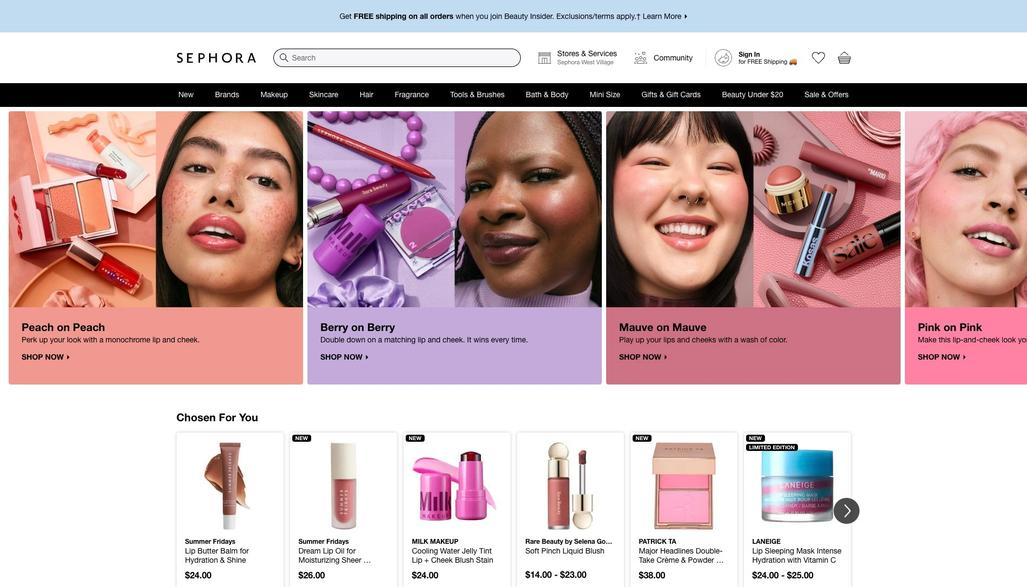 Task type: vqa. For each thing, say whether or not it's contained in the screenshot.
topmost New
no



Task type: locate. For each thing, give the bounding box(es) containing it.
None field
[[273, 49, 521, 67]]

patrick ta - major headlines double-take crème & powder blush duo image
[[639, 442, 729, 531]]

Search search field
[[274, 49, 520, 66]]

None search field
[[273, 49, 521, 67]]

sephora homepage image
[[176, 52, 256, 63]]



Task type: describe. For each thing, give the bounding box(es) containing it.
summer fridays - lip butter balm for hydration & shine image
[[185, 442, 275, 531]]

laneige - lip sleeping mask intense hydration with vitamin c image
[[753, 442, 842, 531]]

go to basket image
[[838, 51, 851, 64]]

summer fridays - dream lip oil for moisturizing sheer coverage image
[[299, 442, 388, 531]]

milk makeup - cooling water jelly tint lip + cheek blush stain image
[[412, 442, 502, 531]]

rare beauty by selena gomez - soft pinch liquid blush image
[[526, 442, 615, 531]]



